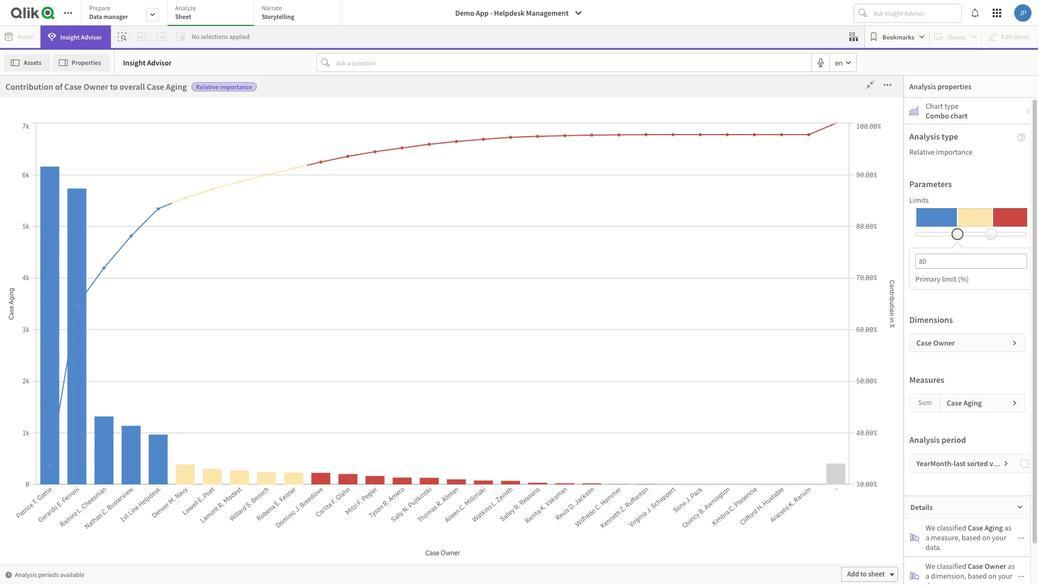 Task type: locate. For each thing, give the bounding box(es) containing it.
priority inside the low priority cases 203
[[810, 77, 886, 107]]

2 horizontal spatial relative
[[910, 147, 935, 157]]

type
[[523, 170, 541, 181], [101, 342, 117, 351]]

advisor inside dropdown button
[[81, 33, 102, 41]]

1 vertical spatial your
[[998, 571, 1013, 581]]

time inside menu item
[[107, 255, 123, 265]]

by
[[466, 166, 476, 177], [480, 170, 490, 181]]

1 horizontal spatial sheet
[[868, 569, 885, 579]]

relative importance down analysis type
[[910, 147, 973, 157]]

casenumber menu item
[[56, 422, 155, 444]]

0 vertical spatial small image
[[1012, 340, 1018, 346]]

analysis period
[[910, 434, 966, 445]]

1 analyze image from the top
[[911, 533, 919, 542]]

(%)
[[958, 274, 969, 284]]

case inside case record type menu item
[[61, 342, 76, 351]]

your up we classified case owner
[[992, 533, 1007, 542]]

type
[[945, 101, 959, 111], [942, 131, 958, 142]]

based for case aging
[[962, 533, 981, 542]]

1 data. from the top
[[926, 542, 942, 552]]

0 vertical spatial employee
[[75, 493, 107, 503]]

narrate
[[262, 4, 282, 12]]

is down case duration time
[[78, 277, 83, 286]]

we classified case owner
[[926, 561, 1007, 571]]

insight inside dropdown button
[[60, 33, 80, 41]]

case aging up period
[[947, 398, 982, 408]]

0 horizontal spatial type
[[101, 342, 117, 351]]

relative for exit full screen icon
[[196, 83, 219, 91]]

case aging up the 18364.641273148
[[842, 217, 876, 227]]

by for priority
[[480, 170, 490, 181]]

1 vertical spatial time
[[119, 454, 138, 466]]

0 vertical spatial contribution of case owner to overall case aging
[[5, 81, 187, 92]]

type inside chart type combo chart
[[945, 101, 959, 111]]

insight down smart search image
[[123, 58, 146, 67]]

1 vertical spatial case aging
[[842, 217, 876, 227]]

as inside as a measure, based on your data.
[[1005, 523, 1012, 533]]

employee status
[[61, 515, 114, 524]]

0 vertical spatial analyze image
[[911, 533, 919, 542]]

1 vertical spatial true
[[666, 320, 680, 329]]

bubble
[[11, 181, 36, 192]]

1 vertical spatial type
[[101, 342, 117, 351]]

0 vertical spatial overall
[[119, 81, 145, 92]]

1 horizontal spatial importance
[[318, 168, 350, 176]]

1 horizontal spatial values
[[696, 168, 714, 176]]

a inside as a measure, based on your data.
[[926, 533, 930, 542]]

as right we classified case owner
[[1008, 561, 1015, 571]]

72
[[148, 107, 199, 163]]

no
[[192, 32, 199, 41]]

contribution up the cases on the top of the page
[[186, 166, 234, 177]]

advisor up auto-
[[147, 58, 172, 67]]

we down measure,
[[926, 561, 936, 571]]

timetable inside the case timetable menu item
[[78, 363, 110, 373]]

1 a from the top
[[926, 533, 930, 542]]

priority
[[147, 181, 173, 192]]

1 horizontal spatial add
[[847, 569, 859, 579]]

insight up properties button
[[60, 33, 80, 41]]

0 horizontal spatial by
[[466, 166, 476, 177]]

importance for the "full screen" 'image'
[[318, 168, 350, 176]]

period
[[942, 434, 966, 445]]

0 vertical spatial true
[[666, 270, 680, 280]]

on inside as a dimension, based on your data.
[[989, 571, 997, 581]]

0 horizontal spatial sheet
[[842, 393, 859, 402]]

is
[[497, 166, 503, 177], [683, 209, 689, 218], [78, 277, 83, 286]]

analysis left periods in the bottom of the page
[[15, 570, 37, 578]]

0 horizontal spatial case aging
[[61, 168, 95, 178]]

data. inside as a dimension, based on your data.
[[926, 581, 942, 584]]

1 vertical spatial as
[[1008, 561, 1015, 571]]

1 vertical spatial contribution
[[186, 166, 234, 177]]

analysis up yearmonth-
[[910, 434, 940, 445]]

chart
[[951, 111, 968, 121]]

analyze image
[[911, 533, 919, 542], [911, 572, 919, 580]]

0 horizontal spatial more image
[[376, 164, 393, 175]]

priority for 142
[[488, 77, 564, 107]]

as for as a measure, based on your data.
[[1005, 523, 1012, 533]]

contribution for exit full screen icon
[[5, 81, 53, 92]]

1 vertical spatial add to sheet
[[847, 569, 885, 579]]

1 classified from the top
[[937, 523, 966, 533]]

more image
[[879, 79, 896, 90], [376, 164, 393, 175]]

importance down applied
[[220, 83, 252, 91]]

sheet
[[842, 393, 859, 402], [868, 569, 885, 579]]

based
[[962, 533, 981, 542], [968, 571, 987, 581]]

0 vertical spatial type
[[523, 170, 541, 181]]

cases inside medium priority cases 142
[[568, 77, 630, 107]]

2 horizontal spatial relative importance
[[910, 147, 973, 157]]

employee inside menu item
[[75, 493, 107, 503]]

employee inside menu item
[[61, 515, 93, 524]]

feister
[[750, 320, 771, 329]]

contribution of case owner to overall case aging for the "full screen" 'image'
[[186, 166, 368, 177]]

analysis down combo
[[910, 131, 940, 142]]

0 vertical spatial case aging
[[61, 168, 95, 178]]

classified for measure,
[[937, 523, 966, 533]]

case inside case owner group menu item
[[61, 320, 76, 330]]

narrate storytelling
[[262, 4, 294, 21]]

0 horizontal spatial overall
[[119, 81, 145, 92]]

1 vertical spatial case is closed
[[61, 277, 106, 286]]

case inside case count menu item
[[61, 212, 76, 221]]

0 horizontal spatial add
[[821, 393, 833, 402]]

based inside as a dimension, based on your data.
[[968, 571, 987, 581]]

data. inside as a measure, based on your data.
[[926, 542, 942, 552]]

timetable inside case timetable rank menu item
[[78, 385, 110, 395]]

case owner up the case owner group
[[61, 298, 99, 308]]

duration up 'case closed date'
[[64, 170, 98, 181]]

demo app - helpdesk management button
[[449, 4, 589, 22]]

insight advisor down data on the top of the page
[[60, 33, 102, 41]]

2 we from the top
[[926, 561, 936, 571]]

timetable up case timetable rank
[[78, 363, 110, 373]]

case inside case duration time menu item
[[61, 255, 76, 265]]

timetable up 'case_date_key' button on the bottom left of page
[[78, 385, 110, 395]]

date inside menu item
[[123, 493, 137, 503]]

james peterson image
[[1015, 4, 1032, 22]]

closed
[[505, 166, 530, 177], [78, 190, 99, 200], [666, 217, 687, 227], [84, 277, 106, 286]]

employee hire date menu item
[[56, 487, 155, 509]]

case aging up represents
[[61, 168, 95, 178]]

1 horizontal spatial insight advisor
[[123, 58, 172, 67]]

open for open & resolved cases over time
[[5, 454, 26, 466]]

relative importance for exit full screen icon
[[196, 83, 252, 91]]

None number field
[[916, 254, 1027, 269]]

prepare data manager
[[89, 4, 128, 21]]

0 horizontal spatial contribution
[[5, 81, 53, 92]]

timetable for case timetable
[[78, 363, 110, 373]]

case created date
[[61, 233, 118, 243]]

number of new cases
[[61, 558, 130, 568]]

case owner
[[718, 217, 756, 227], [61, 298, 99, 308], [917, 338, 955, 348]]

1 master items button from the left
[[0, 111, 55, 145]]

we for measure,
[[926, 523, 936, 533]]

0 horizontal spatial advisor
[[81, 33, 102, 41]]

analyze
[[175, 4, 196, 12]]

true for sona j. pack
[[666, 270, 680, 280]]

primary
[[916, 274, 941, 284]]

yearmonth-
[[917, 459, 954, 468]]

1 vertical spatial relative
[[910, 147, 935, 157]]

add to sheet for top the add to sheet button
[[821, 393, 859, 402]]

created
[[78, 233, 102, 243]]

type right chart
[[945, 101, 959, 111]]

1 vertical spatial based
[[968, 571, 987, 581]]

case owner menu item
[[56, 293, 155, 314]]

manager
[[103, 12, 128, 21]]

1 vertical spatial contribution of case owner to overall case aging
[[186, 166, 368, 177]]

values for values
[[663, 166, 687, 177]]

advisor down data on the top of the page
[[81, 33, 102, 41]]

your inside as a dimension, based on your data.
[[998, 571, 1013, 581]]

values left (table)
[[696, 168, 714, 176]]

employee up employee status on the left bottom
[[75, 493, 107, 503]]

resolved
[[36, 454, 72, 466]]

2 timetable from the top
[[78, 385, 110, 395]]

tab list containing prepare
[[81, 0, 344, 27]]

0 vertical spatial sheet
[[842, 393, 859, 402]]

is left press space to open search dialog box for [case is closed] column. 'element'
[[683, 209, 689, 218]]

1 vertical spatial type
[[942, 131, 958, 142]]

1 vertical spatial data.
[[926, 581, 942, 584]]

analysis for analysis periods available
[[15, 570, 37, 578]]

tab list
[[81, 0, 344, 27]]

cases inside the low priority cases 203
[[890, 77, 952, 107]]

small image
[[1025, 108, 1032, 115], [1012, 400, 1018, 406], [1017, 504, 1024, 511], [1018, 535, 1025, 541], [5, 571, 12, 578]]

2 true from the top
[[666, 320, 680, 329]]

Search assets text field
[[56, 77, 163, 96]]

on up we classified case owner
[[982, 533, 991, 542]]

small image
[[1012, 340, 1018, 346], [1003, 460, 1010, 467], [1018, 573, 1025, 580]]

0 vertical spatial relative
[[196, 83, 219, 91]]

0 horizontal spatial values
[[663, 166, 687, 177]]

1 vertical spatial timetable
[[78, 385, 110, 395]]

case created date button
[[56, 233, 134, 243]]

values for values (table)
[[696, 168, 714, 176]]

2 vertical spatial case aging
[[947, 398, 982, 408]]

case closed date button
[[56, 190, 134, 200]]

insight advisor down smart search image
[[123, 58, 172, 67]]

type down chart
[[942, 131, 958, 142]]

0 vertical spatial insight
[[60, 33, 80, 41]]

1 horizontal spatial case aging
[[842, 217, 876, 227]]

0 horizontal spatial case is closed
[[61, 277, 106, 286]]

1 horizontal spatial case is closed
[[666, 209, 689, 227]]

time down case created date menu item
[[107, 255, 123, 265]]

1 horizontal spatial relative
[[294, 168, 317, 176]]

robena
[[718, 320, 742, 329]]

employee hire date
[[75, 493, 137, 503]]

date inside menu item
[[75, 471, 90, 481]]

classified for dimension,
[[937, 561, 966, 571]]

relative
[[196, 83, 219, 91], [910, 147, 935, 157], [294, 168, 317, 176]]

2 horizontal spatial case aging
[[947, 398, 982, 408]]

case timetable
[[61, 363, 110, 373]]

on
[[982, 533, 991, 542], [989, 571, 997, 581]]

insight advisor inside dropdown button
[[60, 33, 102, 41]]

case is closed down case duration time
[[61, 277, 106, 286]]

relative importance right auto-
[[196, 83, 252, 91]]

smart search image
[[118, 32, 127, 41]]

1 horizontal spatial overall
[[300, 166, 326, 177]]

0 vertical spatial insight advisor
[[60, 33, 102, 41]]

employee left status
[[61, 515, 93, 524]]

0 horizontal spatial importance
[[220, 83, 252, 91]]

open
[[5, 170, 26, 181], [432, 170, 453, 181], [5, 454, 26, 466]]

case is closed up totals element
[[666, 209, 689, 227]]

1 vertical spatial overall
[[300, 166, 326, 177]]

mutual
[[296, 434, 316, 442]]

cancel button
[[855, 84, 895, 102]]

analyze image left measure,
[[911, 533, 919, 542]]

1 timetable from the top
[[78, 363, 110, 373]]

en button
[[830, 54, 857, 71]]

analyze image left dimension,
[[911, 572, 919, 580]]

of inside open cases vs duration * bubble size represents number of high priority open cases
[[121, 181, 128, 192]]

a inside as a dimension, based on your data.
[[926, 571, 930, 581]]

on for owner
[[989, 571, 997, 581]]

1 vertical spatial employee
[[61, 515, 93, 524]]

cases inside high priority cases 72
[[209, 77, 271, 107]]

case duration time button
[[56, 255, 134, 265]]

data. for measure,
[[926, 542, 942, 552]]

small image for yearmonth-last sorted values
[[1003, 460, 1010, 467]]

0 vertical spatial timetable
[[78, 363, 110, 373]]

2 classified from the top
[[937, 561, 966, 571]]

last
[[954, 459, 966, 468]]

1 vertical spatial sheet
[[868, 569, 885, 579]]

1 horizontal spatial advisor
[[147, 58, 172, 67]]

details
[[911, 502, 933, 512]]

1 horizontal spatial case owner
[[718, 217, 756, 227]]

analysis up chart
[[910, 82, 936, 91]]

importance left the "full screen" 'image'
[[318, 168, 350, 176]]

classified up we classified case owner
[[937, 523, 966, 533]]

0 vertical spatial as
[[1005, 523, 1012, 533]]

duration inside open cases vs duration * bubble size represents number of high priority open cases
[[64, 170, 98, 181]]

priority inside high priority cases 72
[[129, 77, 205, 107]]

priority inside medium priority cases 142
[[488, 77, 564, 107]]

1 vertical spatial more image
[[376, 164, 393, 175]]

relative importance for the "full screen" 'image'
[[294, 168, 350, 176]]

1 vertical spatial insight advisor
[[123, 58, 172, 67]]

cases inside open cases vs duration * bubble size represents number of high priority open cases
[[28, 170, 52, 181]]

case timetable rank button
[[56, 385, 134, 395]]

a left measure,
[[926, 533, 930, 542]]

1 true from the top
[[666, 270, 680, 280]]

203
[[818, 107, 895, 163]]

to
[[110, 81, 118, 92], [291, 166, 298, 177], [835, 393, 841, 402], [861, 569, 867, 579]]

case is closed inside menu item
[[61, 277, 106, 286]]

0 vertical spatial case is closed
[[666, 209, 689, 227]]

2 horizontal spatial is
[[683, 209, 689, 218]]

1 vertical spatial duration
[[78, 255, 105, 265]]

storytelling
[[262, 12, 294, 21]]

2 vertical spatial case owner
[[917, 338, 955, 348]]

exit full screen image
[[862, 79, 879, 90]]

1 vertical spatial importance
[[936, 147, 973, 157]]

as a measure, based on your data.
[[926, 523, 1012, 552]]

number
[[61, 558, 87, 568]]

1 horizontal spatial is
[[497, 166, 503, 177]]

0 vertical spatial contribution
[[5, 81, 53, 92]]

0 vertical spatial type
[[945, 101, 959, 111]]

case created date menu item
[[56, 228, 155, 249]]

data
[[89, 12, 102, 21]]

relative importance left the "full screen" 'image'
[[294, 168, 350, 176]]

1 we from the top
[[926, 523, 936, 533]]

case timetable rank menu item
[[56, 379, 155, 401]]

assets
[[24, 58, 41, 66]]

employee for employee status
[[61, 515, 93, 524]]

0 vertical spatial based
[[962, 533, 981, 542]]

importance down analysis type
[[936, 147, 973, 157]]

data. up dimension,
[[926, 542, 942, 552]]

0 vertical spatial duration
[[64, 170, 98, 181]]

type right record
[[101, 342, 117, 351]]

case owner up "totals not applicable for this column" element
[[718, 217, 756, 227]]

as right we classified case aging
[[1005, 523, 1012, 533]]

1 vertical spatial classified
[[937, 561, 966, 571]]

available
[[60, 570, 84, 578]]

0 horizontal spatial is
[[78, 277, 83, 286]]

master items button
[[0, 111, 55, 145], [1, 111, 55, 145]]

case closed date menu item
[[56, 184, 155, 206]]

totals not applicable for this column element
[[716, 230, 810, 244]]

case owner inside grid
[[718, 217, 756, 227]]

grid inside "application"
[[664, 207, 881, 431]]

analysis for analysis properties
[[910, 82, 936, 91]]

0 vertical spatial time
[[107, 255, 123, 265]]

grid containing case is closed
[[664, 207, 881, 431]]

duration
[[64, 170, 98, 181], [78, 255, 105, 265]]

duration down created at the top left of the page
[[78, 255, 105, 265]]

no selections applied
[[192, 32, 250, 41]]

on right dimension,
[[989, 571, 997, 581]]

2 vertical spatial is
[[78, 277, 83, 286]]

0 horizontal spatial insight
[[60, 33, 80, 41]]

0 vertical spatial your
[[992, 533, 1007, 542]]

0 vertical spatial on
[[982, 533, 991, 542]]

properties button
[[52, 54, 110, 71]]

case owner down dimensions
[[917, 338, 955, 348]]

priority for 72
[[129, 77, 205, 107]]

cases open/closed
[[61, 450, 122, 459]]

case inside 'menu item'
[[61, 168, 76, 178]]

case is closed
[[666, 209, 689, 227], [61, 277, 106, 286]]

0 vertical spatial more image
[[879, 79, 896, 90]]

18364.641273148
[[815, 232, 876, 241]]

case record type menu item
[[56, 336, 155, 357]]

based right measure,
[[962, 533, 981, 542]]

based inside as a measure, based on your data.
[[962, 533, 981, 542]]

case inside case created date menu item
[[61, 233, 76, 243]]

sona
[[718, 270, 734, 280]]

menu
[[56, 120, 163, 584]]

is down "142"
[[497, 166, 503, 177]]

fields
[[20, 96, 36, 104]]

high
[[76, 77, 124, 107]]

overall
[[119, 81, 145, 92], [300, 166, 326, 177]]

your inside as a measure, based on your data.
[[992, 533, 1007, 542]]

1 vertical spatial small image
[[1003, 460, 1010, 467]]

on inside as a measure, based on your data.
[[982, 533, 991, 542]]

a left dimension,
[[926, 571, 930, 581]]

2 vertical spatial relative importance
[[294, 168, 350, 176]]

your
[[992, 533, 1007, 542], [998, 571, 1013, 581]]

2 analyze image from the top
[[911, 572, 919, 580]]

more image for the "full screen" 'image'
[[376, 164, 393, 175]]

a for we classified case aging
[[926, 533, 930, 542]]

medium priority cases 142
[[400, 77, 630, 163]]

2 horizontal spatial case owner
[[917, 338, 955, 348]]

based right dimension,
[[968, 571, 987, 581]]

1 vertical spatial we
[[926, 561, 936, 571]]

grid
[[664, 207, 881, 431]]

classified down measure,
[[937, 561, 966, 571]]

true
[[666, 270, 680, 280], [666, 320, 680, 329]]

analyze image for we classified case aging
[[911, 533, 919, 542]]

2 a from the top
[[926, 571, 930, 581]]

date
[[101, 190, 115, 200], [104, 233, 118, 243], [75, 471, 90, 481], [123, 493, 137, 503]]

case owner inside menu item
[[61, 298, 99, 308]]

your down as a measure, based on your data.
[[998, 571, 1013, 581]]

helpdesk
[[494, 8, 525, 18]]

more image for exit full screen icon
[[879, 79, 896, 90]]

type for analysis
[[942, 131, 958, 142]]

1 horizontal spatial contribution
[[186, 166, 234, 177]]

application
[[0, 0, 1038, 584]]

0 vertical spatial add to sheet
[[821, 393, 859, 402]]

date menu item
[[56, 466, 155, 487]]

a
[[926, 533, 930, 542], [926, 571, 930, 581]]

fields button
[[0, 76, 55, 110], [1, 76, 55, 110]]

1 vertical spatial relative importance
[[910, 147, 973, 157]]

contribution up 'fields'
[[5, 81, 53, 92]]

selections tool image
[[850, 32, 858, 41]]

case timetable button
[[56, 363, 134, 373]]

2 vertical spatial relative
[[294, 168, 317, 176]]

0 vertical spatial is
[[497, 166, 503, 177]]

1 vertical spatial case owner
[[61, 298, 99, 308]]

1 vertical spatial insight
[[123, 58, 146, 67]]

1 vertical spatial a
[[926, 571, 930, 581]]

we
[[926, 523, 936, 533], [926, 561, 936, 571]]

open inside open cases vs duration * bubble size represents number of high priority open cases
[[5, 170, 26, 181]]

2 data. from the top
[[926, 581, 942, 584]]

0 vertical spatial add to sheet button
[[816, 391, 872, 406]]

0 vertical spatial importance
[[220, 83, 252, 91]]

values left values (table)
[[663, 166, 687, 177]]

1 horizontal spatial relative importance
[[294, 168, 350, 176]]

time right over
[[119, 454, 138, 466]]

j.
[[735, 270, 741, 280]]

application containing 72
[[0, 0, 1038, 584]]

as inside as a dimension, based on your data.
[[1008, 561, 1015, 571]]

type down "142"
[[523, 170, 541, 181]]

chart type combo chart
[[926, 101, 968, 121]]

data. down we classified case owner
[[926, 581, 942, 584]]

we down the "details"
[[926, 523, 936, 533]]

open for open cases by priority type
[[432, 170, 453, 181]]



Task type: vqa. For each thing, say whether or not it's contained in the screenshot.
Values (Table)
yes



Task type: describe. For each thing, give the bounding box(es) containing it.
sorted
[[967, 459, 988, 468]]

employee for employee hire date
[[75, 493, 107, 503]]

case inside menu item
[[61, 363, 76, 373]]

add to sheet for bottommost the add to sheet button
[[847, 569, 885, 579]]

analyze image for we classified case owner
[[911, 572, 919, 580]]

case inside case timetable rank menu item
[[61, 385, 76, 395]]

ranking
[[539, 168, 562, 176]]

prepare
[[89, 4, 110, 12]]

owner inside menu item
[[78, 320, 99, 330]]

case is closed button
[[56, 277, 134, 286]]

employee hire date button
[[56, 493, 143, 503]]

case count
[[61, 212, 97, 221]]

case count button
[[56, 212, 134, 221]]

bookmarks button
[[868, 28, 927, 45]]

cancel
[[864, 88, 886, 98]]

case is closed menu item
[[56, 271, 155, 293]]

assets button
[[4, 54, 50, 71]]

press space to open search dialog box for [case is closed] column. element
[[697, 207, 716, 230]]

your for we classified case owner
[[998, 571, 1013, 581]]

2 master items button from the left
[[1, 111, 55, 145]]

number of new cases menu item
[[56, 552, 155, 574]]

yearmonth-last sorted values
[[917, 459, 1011, 468]]

casenumber
[[61, 428, 102, 438]]

over
[[98, 454, 117, 466]]

primary limit (%)
[[916, 274, 969, 284]]

small image for case owner
[[1012, 340, 1018, 346]]

en
[[835, 58, 843, 67]]

open cases by priority type
[[432, 170, 541, 181]]

contribution for the "full screen" 'image'
[[186, 166, 234, 177]]

sum
[[918, 398, 932, 407]]

employee status button
[[56, 515, 134, 524]]

true for robena e. feister
[[666, 320, 680, 329]]

case owner group menu item
[[56, 314, 155, 336]]

data. for dimension,
[[926, 581, 942, 584]]

case inside case owner menu item
[[61, 298, 76, 308]]

demo app - helpdesk management
[[455, 8, 569, 18]]

measures
[[910, 374, 945, 385]]

2 horizontal spatial importance
[[936, 147, 973, 157]]

properties
[[938, 82, 972, 91]]

master items
[[11, 131, 45, 139]]

number
[[92, 181, 120, 192]]

date button
[[56, 471, 134, 481]]

case aging button
[[56, 168, 134, 178]]

totals element
[[664, 230, 716, 244]]

values
[[990, 459, 1011, 468]]

aging inside 'menu item'
[[78, 168, 95, 178]]

1 vertical spatial add to sheet button
[[841, 567, 898, 582]]

importance for exit full screen icon
[[220, 83, 252, 91]]

Ask Insight Advisor text field
[[872, 4, 962, 22]]

0 vertical spatial add
[[821, 393, 833, 402]]

auto-
[[171, 88, 192, 98]]

combo chart image
[[910, 107, 918, 115]]

record
[[78, 342, 100, 351]]

as for as a dimension, based on your data.
[[1008, 561, 1015, 571]]

analyze sheet
[[175, 4, 196, 21]]

analysis type
[[910, 131, 958, 142]]

overall for exit full screen icon
[[119, 81, 145, 92]]

case aging inside 'menu item'
[[61, 168, 95, 178]]

as a dimension, based on your data.
[[926, 561, 1015, 584]]

type for chart
[[945, 101, 959, 111]]

1 horizontal spatial type
[[523, 170, 541, 181]]

analysis for analysis type
[[910, 131, 940, 142]]

applied
[[229, 32, 250, 41]]

chart
[[926, 101, 943, 111]]

1 horizontal spatial insight
[[123, 58, 146, 67]]

date for employee hire date
[[123, 493, 137, 503]]

priority for 203
[[810, 77, 886, 107]]

Ask a question text field
[[334, 54, 812, 71]]

high priority cases 72
[[76, 77, 271, 163]]

cases
[[194, 181, 215, 192]]

by for case
[[466, 166, 476, 177]]

periods
[[38, 570, 59, 578]]

open & resolved cases over time
[[5, 454, 138, 466]]

on for aging
[[982, 533, 991, 542]]

sona j. pack
[[718, 270, 757, 280]]

1 fields button from the left
[[0, 76, 55, 110]]

open/closed
[[81, 450, 122, 459]]

cases open/closed button
[[56, 450, 134, 459]]

relative for the "full screen" 'image'
[[294, 168, 317, 176]]

analysis
[[192, 88, 222, 98]]

case_date_key button
[[56, 406, 134, 416]]

case aging menu item
[[56, 163, 155, 184]]

1 vertical spatial is
[[683, 209, 689, 218]]

selections
[[201, 32, 228, 41]]

dimensions
[[910, 314, 953, 325]]

based for case owner
[[968, 571, 987, 581]]

menu containing case aging
[[56, 120, 163, 584]]

case_date_key
[[61, 406, 110, 416]]

limit
[[942, 274, 957, 284]]

app
[[476, 8, 489, 18]]

case inside case closed date menu item
[[61, 190, 76, 200]]

case timetable menu item
[[56, 357, 155, 379]]

press space to open search dialog box for [case owner] column. element
[[791, 207, 810, 230]]

2 fields button from the left
[[1, 76, 55, 110]]

dimension,
[[931, 571, 967, 581]]

number of new cases button
[[56, 558, 136, 568]]

limits
[[910, 195, 929, 205]]

management
[[526, 8, 569, 18]]

medium
[[400, 77, 483, 107]]

vs
[[53, 170, 62, 181]]

&
[[28, 454, 34, 466]]

open
[[175, 181, 193, 192]]

low
[[761, 77, 805, 107]]

pack
[[742, 270, 757, 280]]

analysis properties
[[910, 82, 972, 91]]

help image
[[1018, 134, 1025, 141]]

case_date_key menu item
[[56, 401, 155, 422]]

a for we classified case owner
[[926, 571, 930, 581]]

low priority cases 203
[[761, 77, 952, 163]]

tab list inside "application"
[[81, 0, 344, 27]]

size
[[37, 181, 51, 192]]

auto-analysis
[[171, 88, 222, 98]]

items
[[30, 131, 45, 139]]

2 vertical spatial small image
[[1018, 573, 1025, 580]]

type inside menu item
[[101, 342, 117, 351]]

of inside menu item
[[88, 558, 95, 568]]

open for open cases vs duration * bubble size represents number of high priority open cases
[[5, 170, 26, 181]]

case record type button
[[56, 342, 134, 351]]

we for dimension,
[[926, 561, 936, 571]]

your for we classified case aging
[[992, 533, 1007, 542]]

e.
[[743, 320, 749, 329]]

count
[[78, 212, 97, 221]]

is inside case is closed menu item
[[78, 277, 83, 286]]

information
[[317, 434, 350, 442]]

open cases vs duration * bubble size represents number of high priority open cases
[[5, 170, 215, 192]]

analysis for analysis period
[[910, 434, 940, 445]]

new
[[96, 558, 110, 568]]

overall for the "full screen" 'image'
[[300, 166, 326, 177]]

case record type
[[61, 342, 117, 351]]

1 vertical spatial add
[[847, 569, 859, 579]]

owner inside menu item
[[78, 298, 99, 308]]

date for case closed date
[[101, 190, 115, 200]]

case timetable rank
[[61, 385, 127, 395]]

case owner group button
[[56, 320, 134, 330]]

contribution of case owner to overall case aging for exit full screen icon
[[5, 81, 187, 92]]

case duration time menu item
[[56, 249, 155, 271]]

*
[[5, 181, 9, 192]]

full screen image
[[359, 164, 376, 175]]

rank
[[111, 385, 127, 395]]

duration inside menu item
[[78, 255, 105, 265]]

timetable for case timetable rank
[[78, 385, 110, 395]]

case count menu item
[[56, 206, 155, 228]]

group
[[100, 320, 120, 330]]

demo
[[455, 8, 474, 18]]

employee status menu item
[[56, 509, 155, 531]]

date for case created date
[[104, 233, 118, 243]]

cases open/closed menu item
[[56, 444, 155, 466]]

case inside case is closed menu item
[[61, 277, 76, 286]]

robena e. feister
[[718, 320, 771, 329]]

status
[[94, 515, 114, 524]]



